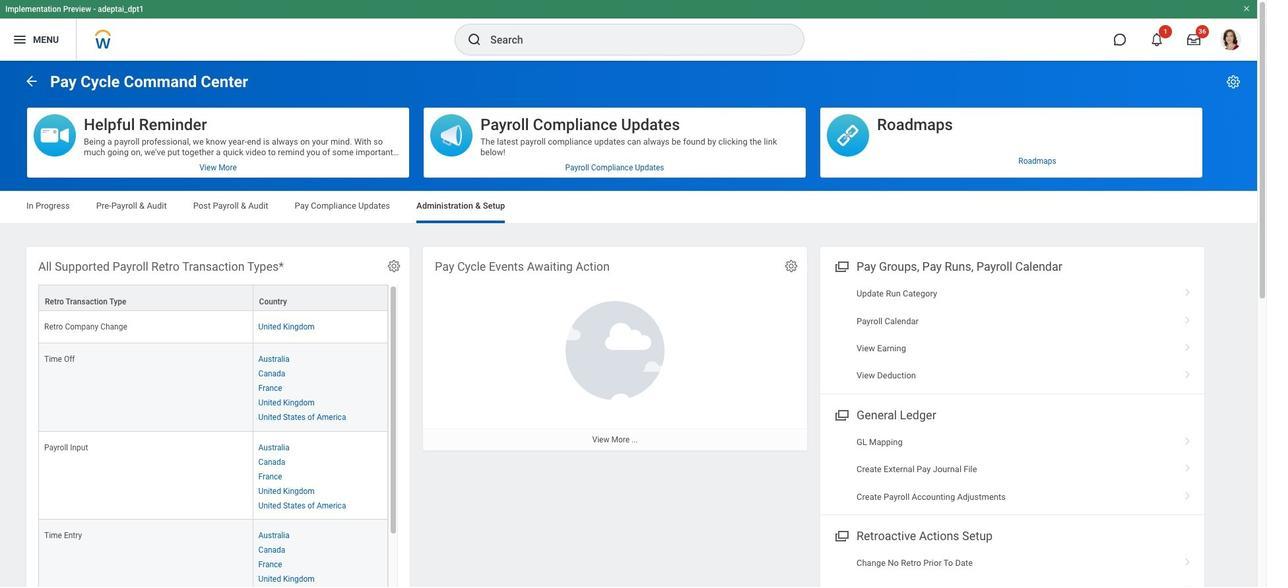 Task type: describe. For each thing, give the bounding box(es) containing it.
3 chevron right image from the top
[[1180, 366, 1197, 379]]

3 row from the top
[[38, 343, 388, 432]]

configure all supported payroll retro transaction types* image
[[387, 259, 401, 273]]

configure pay cycle events awaiting action image
[[784, 259, 799, 273]]

items selected list for third row from the top of the all supported payroll retro transaction types* element
[[259, 352, 367, 423]]

5 row from the top
[[38, 520, 388, 587]]

list for menu group icon corresponding to fifth chevron right image from the bottom
[[821, 280, 1205, 389]]

pay cycle events awaiting action element
[[423, 247, 808, 450]]

4 row from the top
[[38, 432, 388, 520]]

previous page image
[[24, 73, 40, 89]]

1 chevron right image from the top
[[1180, 339, 1197, 352]]

2 chevron right image from the top
[[1180, 311, 1197, 325]]

inbox large image
[[1188, 33, 1201, 46]]

menu group image
[[833, 405, 850, 423]]

search image
[[467, 32, 483, 48]]

1 chevron right image from the top
[[1180, 284, 1197, 297]]

items selected list for fifth row
[[259, 528, 367, 587]]

Search Workday  search field
[[491, 25, 777, 54]]

menu group image for 1st chevron right icon from the bottom
[[833, 526, 850, 544]]

2 chevron right image from the top
[[1180, 432, 1197, 446]]

notifications large image
[[1151, 33, 1164, 46]]



Task type: locate. For each thing, give the bounding box(es) containing it.
configure this page image
[[1226, 74, 1242, 90]]

1 vertical spatial list
[[821, 428, 1205, 510]]

0 vertical spatial menu group image
[[833, 257, 850, 275]]

1 items selected list from the top
[[259, 352, 367, 423]]

4 chevron right image from the top
[[1180, 553, 1197, 567]]

0 vertical spatial items selected list
[[259, 352, 367, 423]]

4 chevron right image from the top
[[1180, 460, 1197, 473]]

2 vertical spatial items selected list
[[259, 528, 367, 587]]

1 list from the top
[[821, 280, 1205, 389]]

1 vertical spatial items selected list
[[259, 440, 367, 511]]

items selected list for second row from the bottom of the all supported payroll retro transaction types* element
[[259, 440, 367, 511]]

menu group image
[[833, 257, 850, 275], [833, 526, 850, 544]]

items selected list
[[259, 352, 367, 423], [259, 440, 367, 511], [259, 528, 367, 587]]

5 chevron right image from the top
[[1180, 581, 1197, 587]]

2 menu group image from the top
[[833, 526, 850, 544]]

close environment banner image
[[1243, 5, 1251, 13]]

1 row from the top
[[38, 285, 388, 311]]

all supported payroll retro transaction types* element
[[26, 247, 410, 587]]

list
[[821, 280, 1205, 389], [821, 428, 1205, 510], [821, 549, 1205, 587]]

banner
[[0, 0, 1258, 61]]

2 vertical spatial list
[[821, 549, 1205, 587]]

list for 1st chevron right icon from the bottom's menu group icon
[[821, 549, 1205, 587]]

2 row from the top
[[38, 311, 388, 343]]

3 list from the top
[[821, 549, 1205, 587]]

tab list
[[13, 191, 1245, 223]]

list for menu group image
[[821, 428, 1205, 510]]

3 chevron right image from the top
[[1180, 487, 1197, 500]]

row
[[38, 285, 388, 311], [38, 311, 388, 343], [38, 343, 388, 432], [38, 432, 388, 520], [38, 520, 388, 587]]

0 vertical spatial list
[[821, 280, 1205, 389]]

main content
[[0, 61, 1258, 587]]

menu group image for fifth chevron right image from the bottom
[[833, 257, 850, 275]]

2 list from the top
[[821, 428, 1205, 510]]

justify image
[[12, 32, 28, 48]]

1 menu group image from the top
[[833, 257, 850, 275]]

3 items selected list from the top
[[259, 528, 367, 587]]

profile logan mcneil image
[[1221, 29, 1242, 53]]

1 vertical spatial menu group image
[[833, 526, 850, 544]]

2 items selected list from the top
[[259, 440, 367, 511]]

chevron right image
[[1180, 339, 1197, 352], [1180, 432, 1197, 446], [1180, 487, 1197, 500], [1180, 553, 1197, 567]]

chevron right image
[[1180, 284, 1197, 297], [1180, 311, 1197, 325], [1180, 366, 1197, 379], [1180, 460, 1197, 473], [1180, 581, 1197, 587]]



Task type: vqa. For each thing, say whether or not it's contained in the screenshot.
Text Edit icon on the bottom of page
no



